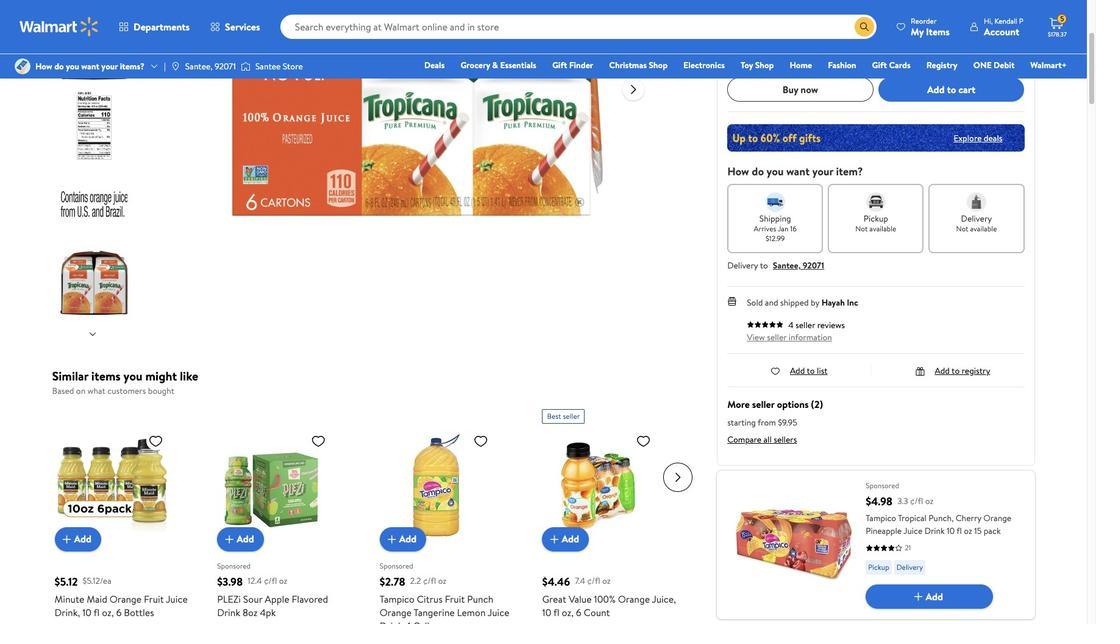 Task type: locate. For each thing, give the bounding box(es) containing it.
1 horizontal spatial oz,
[[562, 606, 574, 620]]

 image left santee
[[241, 60, 251, 73]]

1
[[408, 620, 411, 625]]

items
[[926, 25, 950, 38]]

shipped
[[780, 297, 809, 309]]

1 vertical spatial want
[[786, 164, 810, 179]]

want left items?
[[81, 60, 99, 73]]

not for pickup
[[856, 224, 868, 234]]

0 horizontal spatial fl
[[94, 606, 100, 620]]

product group containing $4.46
[[542, 405, 678, 625]]

0 horizontal spatial you
[[66, 60, 79, 73]]

0 horizontal spatial not
[[856, 224, 868, 234]]

$5.12 $5.12/ea minute maid orange fruit juice drink, 10 fl oz, 6 bottles
[[55, 575, 188, 620]]

orange inside the sponsored $2.78 2.2 ¢/fl oz tampico citrus fruit punch orange tangerine lemon juice drink, 1 gallon
[[380, 606, 412, 620]]

view seller information
[[747, 332, 832, 344]]

tropicana pure premium, no pulp 100% orange juice, 8 oz, 6 pack - image 2 of 9 image
[[58, 12, 130, 83]]

sponsored up $3.98
[[217, 562, 251, 572]]

$6.94
[[766, 13, 807, 37]]

2 oz, from the left
[[562, 606, 574, 620]]

2 6 from the left
[[576, 606, 581, 620]]

to for santee,
[[760, 260, 768, 272]]

oz left 15
[[964, 526, 972, 538]]

Walmart Site-Wide search field
[[280, 15, 877, 39]]

add to cart
[[927, 83, 976, 96]]

¢/fl inside the sponsored $2.78 2.2 ¢/fl oz tampico citrus fruit punch orange tangerine lemon juice drink, 1 gallon
[[423, 576, 436, 588]]

bottles
[[124, 606, 154, 620]]

your left items?
[[101, 60, 118, 73]]

add to cart image up $5.12
[[59, 533, 74, 547]]

1 horizontal spatial fl
[[554, 606, 560, 620]]

fashion link
[[823, 59, 862, 72]]

services button
[[200, 12, 270, 41]]

1 add to cart image from the left
[[385, 533, 399, 547]]

pickup not available
[[856, 213, 896, 234]]

tampico up pineapple
[[866, 513, 896, 525]]

0 horizontal spatial 10
[[82, 606, 91, 620]]

2 available from the left
[[970, 224, 997, 234]]

add button up $5.12
[[55, 528, 101, 552]]

¢/fl inside sponsored $3.98 12.4 ¢/fl oz plezi sour apple flavored drink 8oz 4pk
[[264, 576, 277, 588]]

2 shop from the left
[[755, 59, 774, 71]]

oz, left count
[[562, 606, 574, 620]]

santee,
[[185, 60, 213, 73], [773, 260, 801, 272]]

4 product group from the left
[[542, 405, 678, 625]]

1 available from the left
[[870, 224, 896, 234]]

add inside button
[[927, 83, 945, 96]]

intent image for delivery image
[[967, 193, 986, 212]]

1 6 from the left
[[116, 606, 122, 620]]

0 vertical spatial how
[[35, 60, 52, 73]]

0 horizontal spatial  image
[[15, 59, 30, 74]]

2 horizontal spatial 10
[[947, 526, 955, 538]]

tropicana pure premium, no pulp 100% orange juice, 8 oz, 6 pack - image 5 of 9 image
[[58, 248, 130, 319]]

add button up $4.46
[[542, 528, 589, 552]]

sponsored inside the sponsored $2.78 2.2 ¢/fl oz tampico citrus fruit punch orange tangerine lemon juice drink, 1 gallon
[[380, 562, 413, 572]]

92071 up the by
[[803, 260, 824, 272]]

minute
[[55, 593, 84, 606]]

juice inside the sponsored $2.78 2.2 ¢/fl oz tampico citrus fruit punch orange tangerine lemon juice drink, 1 gallon
[[488, 606, 509, 620]]

tropical
[[898, 513, 927, 525]]

8oz
[[243, 606, 258, 620]]

0 horizontal spatial add to cart image
[[385, 533, 399, 547]]

cherry
[[956, 513, 982, 525]]

0 horizontal spatial gift
[[552, 59, 567, 71]]

1 horizontal spatial not
[[956, 224, 969, 234]]

2 horizontal spatial sponsored
[[866, 481, 899, 491]]

1 horizontal spatial juice
[[488, 606, 509, 620]]

0 horizontal spatial 6
[[116, 606, 122, 620]]

¢/fl right 7.4
[[587, 576, 600, 588]]

sponsored
[[866, 481, 899, 491], [217, 562, 251, 572], [380, 562, 413, 572]]

to left list
[[807, 365, 815, 377]]

add to cart image for plezi sour apple flavored drink 8oz 4pk 'image'
[[222, 533, 237, 547]]

1 vertical spatial santee,
[[773, 260, 801, 272]]

10 inside the $5.12 $5.12/ea minute maid orange fruit juice drink, 10 fl oz, 6 bottles
[[82, 606, 91, 620]]

to for cart
[[947, 83, 956, 96]]

0 vertical spatial pickup
[[864, 213, 888, 225]]

oz up apple
[[279, 576, 287, 588]]

apple
[[265, 593, 289, 606]]

do for how do you want your item?
[[752, 164, 764, 179]]

seller right best
[[563, 411, 580, 422]]

registry
[[962, 365, 990, 377]]

0 horizontal spatial drink,
[[55, 606, 80, 620]]

seller right '4'
[[796, 319, 815, 332]]

1 fruit from the left
[[144, 593, 164, 606]]

santee, 92071
[[185, 60, 236, 73]]

available
[[870, 224, 896, 234], [970, 224, 997, 234]]

deals link
[[419, 59, 450, 72]]

0 horizontal spatial add to cart image
[[59, 533, 74, 547]]

1 horizontal spatial do
[[752, 164, 764, 179]]

0 horizontal spatial 92071
[[215, 60, 236, 73]]

0 horizontal spatial your
[[101, 60, 118, 73]]

fruit inside the sponsored $2.78 2.2 ¢/fl oz tampico citrus fruit punch orange tangerine lemon juice drink, 1 gallon
[[445, 593, 465, 606]]

gift left cards
[[872, 59, 887, 71]]

2 gift from the left
[[872, 59, 887, 71]]

do up 'shipping'
[[752, 164, 764, 179]]

fl
[[957, 526, 962, 538], [94, 606, 100, 620], [554, 606, 560, 620]]

toy
[[741, 59, 753, 71]]

shop inside christmas shop link
[[649, 59, 668, 71]]

walmart image
[[20, 17, 99, 37]]

2 product group from the left
[[217, 405, 353, 625]]

0 horizontal spatial available
[[870, 224, 896, 234]]

gift cards
[[872, 59, 911, 71]]

92071 down services popup button
[[215, 60, 236, 73]]

juice
[[904, 526, 923, 538], [166, 593, 188, 606], [488, 606, 509, 620]]

your left item?
[[812, 164, 834, 179]]

0 vertical spatial delivery
[[961, 213, 992, 225]]

1 horizontal spatial fruit
[[445, 593, 465, 606]]

0 horizontal spatial sponsored
[[217, 562, 251, 572]]

add to cart image down 21
[[911, 590, 926, 605]]

santee, right |
[[185, 60, 213, 73]]

punch
[[467, 593, 493, 606]]

you for similar items you might like based on what customers bought
[[123, 368, 143, 385]]

delivery up sold
[[727, 260, 758, 272]]

10 down $5.12/ea
[[82, 606, 91, 620]]

1 vertical spatial you
[[767, 164, 784, 179]]

shipping arrives jan 16 $12.99
[[754, 213, 797, 244]]

$4.46 7.4 ¢/fl oz great value 100% orange juice, 10 fl oz, 6 count
[[542, 575, 676, 620]]

departments button
[[109, 12, 200, 41]]

one debit
[[973, 59, 1015, 71]]

available down intent image for pickup
[[870, 224, 896, 234]]

pickup inside $4.98 group
[[868, 563, 889, 573]]

drink inside sponsored $3.98 12.4 ¢/fl oz plezi sour apple flavored drink 8oz 4pk
[[217, 606, 240, 620]]

sponsored $4.98 3.3 ¢/fl oz tampico tropical punch, cherry orange pineapple juice drink 10 fl oz 15 pack
[[866, 481, 1012, 538]]

0 horizontal spatial delivery
[[727, 260, 758, 272]]

bought
[[148, 385, 174, 398]]

pack
[[984, 526, 1001, 538]]

oz inside "14.5 ¢/fl oz you save $6.56"
[[887, 21, 897, 34]]

$9.95
[[778, 417, 797, 429]]

0 horizontal spatial tampico
[[380, 593, 415, 606]]

2 vertical spatial delivery
[[897, 563, 923, 573]]

delivery down 21
[[897, 563, 923, 573]]

sponsored for $3.98
[[217, 562, 251, 572]]

6 inside the $5.12 $5.12/ea minute maid orange fruit juice drink, 10 fl oz, 6 bottles
[[116, 606, 122, 620]]

want
[[81, 60, 99, 73], [786, 164, 810, 179]]

gift finder link
[[547, 59, 599, 72]]

0 vertical spatial you
[[66, 60, 79, 73]]

shop
[[649, 59, 668, 71], [755, 59, 774, 71]]

add to cart image for minute maid orange fruit juice drink, 10 fl oz, 6 bottles image
[[59, 533, 74, 547]]

santee, down $12.99
[[773, 260, 801, 272]]

tampico inside sponsored $4.98 3.3 ¢/fl oz tampico tropical punch, cherry orange pineapple juice drink 10 fl oz 15 pack
[[866, 513, 896, 525]]

grocery & essentials
[[461, 59, 536, 71]]

seller down 5 stars out of 5, based on 4 seller reviews element
[[767, 332, 787, 344]]

1 horizontal spatial 6
[[576, 606, 581, 620]]

 image for santee store
[[241, 60, 251, 73]]

 image down walmart image
[[15, 59, 30, 74]]

price when purchased online
[[727, 55, 818, 66]]

1 horizontal spatial available
[[970, 224, 997, 234]]

want for item?
[[786, 164, 810, 179]]

drink down punch,
[[925, 526, 945, 538]]

shop for christmas shop
[[649, 59, 668, 71]]

2 horizontal spatial juice
[[904, 526, 923, 538]]

1 vertical spatial how
[[727, 164, 749, 179]]

sponsored up $4.98
[[866, 481, 899, 491]]

¢/fl right the search icon in the top of the page
[[870, 21, 885, 34]]

0 vertical spatial tampico
[[866, 513, 896, 525]]

you up customers
[[123, 368, 143, 385]]

0 horizontal spatial juice
[[166, 593, 188, 606]]

0 horizontal spatial drink
[[217, 606, 240, 620]]

christmas
[[609, 59, 647, 71]]

2 fruit from the left
[[445, 593, 465, 606]]

1 horizontal spatial gift
[[872, 59, 887, 71]]

add to favorites list, plezi sour apple flavored drink 8oz 4pk image
[[311, 434, 326, 449]]

list
[[817, 365, 828, 377]]

1 horizontal spatial  image
[[241, 60, 251, 73]]

now
[[727, 13, 761, 37]]

add to favorites list, minute maid orange fruit juice drink, 10 fl oz, 6 bottles image
[[148, 434, 163, 449]]

¢/fl right the 12.4
[[264, 576, 277, 588]]

10 down $4.46
[[542, 606, 551, 620]]

add to cart image inside $4.98 group
[[911, 590, 926, 605]]

fl right minute
[[94, 606, 100, 620]]

fl inside "$4.46 7.4 ¢/fl oz great value 100% orange juice, 10 fl oz, 6 count"
[[554, 606, 560, 620]]

to inside button
[[947, 83, 956, 96]]

drink,
[[55, 606, 80, 620], [380, 620, 405, 625]]

and
[[765, 297, 778, 309]]

1 horizontal spatial santee,
[[773, 260, 801, 272]]

add to registry
[[935, 365, 990, 377]]

now
[[801, 83, 818, 96]]

available inside delivery not available
[[970, 224, 997, 234]]

do
[[54, 60, 64, 73], [752, 164, 764, 179]]

orange down $2.78
[[380, 606, 412, 620]]

fl down cherry
[[957, 526, 962, 538]]

1 horizontal spatial want
[[786, 164, 810, 179]]

oz, left bottles
[[102, 606, 114, 620]]

1 vertical spatial do
[[752, 164, 764, 179]]

0 horizontal spatial oz,
[[102, 606, 114, 620]]

¢/fl for $2.78
[[423, 576, 436, 588]]

oz up citrus
[[438, 576, 446, 588]]

1 shop from the left
[[649, 59, 668, 71]]

pickup for pickup
[[868, 563, 889, 573]]

not inside pickup not available
[[856, 224, 868, 234]]

1 vertical spatial your
[[812, 164, 834, 179]]

add to cart image
[[59, 533, 74, 547], [222, 533, 237, 547], [911, 590, 926, 605]]

add button up $3.98
[[217, 528, 264, 552]]

oz, inside the $5.12 $5.12/ea minute maid orange fruit juice drink, 10 fl oz, 6 bottles
[[102, 606, 114, 620]]

hi,
[[984, 16, 993, 26]]

1 vertical spatial tampico
[[380, 593, 415, 606]]

clear search field text image
[[840, 22, 850, 31]]

you inside similar items you might like based on what customers bought
[[123, 368, 143, 385]]

information
[[789, 332, 832, 344]]

1 oz, from the left
[[102, 606, 114, 620]]

all
[[764, 434, 772, 446]]

you down walmart image
[[66, 60, 79, 73]]

 image
[[171, 62, 180, 71]]

reviews
[[817, 319, 845, 332]]

shop inside toy shop link
[[755, 59, 774, 71]]

hi, kendall p account
[[984, 16, 1024, 38]]

want left item?
[[786, 164, 810, 179]]

1 horizontal spatial add to cart image
[[547, 533, 562, 547]]

orange inside the $5.12 $5.12/ea minute maid orange fruit juice drink, 10 fl oz, 6 bottles
[[110, 593, 142, 606]]

10 down punch,
[[947, 526, 955, 538]]

not down intent image for delivery
[[956, 224, 969, 234]]

orange
[[984, 513, 1012, 525], [110, 593, 142, 606], [618, 593, 650, 606], [380, 606, 412, 620]]

1 horizontal spatial how
[[727, 164, 749, 179]]

6 left bottles
[[116, 606, 122, 620]]

add to cart image for great value 100% orange juice, 10 fl oz, 6 count image
[[547, 533, 562, 547]]

pickup for pickup not available
[[864, 213, 888, 225]]

similar items you might like based on what customers bought
[[52, 368, 198, 398]]

compare
[[727, 434, 762, 446]]

¢/fl right the 3.3 at the bottom of the page
[[910, 496, 923, 508]]

juice right lemon
[[488, 606, 509, 620]]

delivery down intent image for delivery
[[961, 213, 992, 225]]

more seller options (2) starting from $9.95 compare all sellers
[[727, 398, 823, 446]]

oz,
[[102, 606, 114, 620], [562, 606, 574, 620]]

¢/fl inside sponsored $4.98 3.3 ¢/fl oz tampico tropical punch, cherry orange pineapple juice drink 10 fl oz 15 pack
[[910, 496, 923, 508]]

0 horizontal spatial how
[[35, 60, 52, 73]]

1 horizontal spatial shop
[[755, 59, 774, 71]]

1 vertical spatial delivery
[[727, 260, 758, 272]]

not for delivery
[[956, 224, 969, 234]]

oz, inside "$4.46 7.4 ¢/fl oz great value 100% orange juice, 10 fl oz, 6 count"
[[562, 606, 574, 620]]

tampico inside the sponsored $2.78 2.2 ¢/fl oz tampico citrus fruit punch orange tangerine lemon juice drink, 1 gallon
[[380, 593, 415, 606]]

juice right bottles
[[166, 593, 188, 606]]

6
[[116, 606, 122, 620], [576, 606, 581, 620]]

to for registry
[[952, 365, 960, 377]]

3.3
[[898, 496, 908, 508]]

drink inside sponsored $4.98 3.3 ¢/fl oz tampico tropical punch, cherry orange pineapple juice drink 10 fl oz 15 pack
[[925, 526, 945, 538]]

seller inside more seller options (2) starting from $9.95 compare all sellers
[[752, 398, 775, 412]]

0 horizontal spatial santee,
[[185, 60, 213, 73]]

not down intent image for pickup
[[856, 224, 868, 234]]

1 horizontal spatial delivery
[[897, 563, 923, 573]]

available for delivery
[[970, 224, 997, 234]]

do down walmart image
[[54, 60, 64, 73]]

fruit right maid
[[144, 593, 164, 606]]

sold and shipped by hayah inc
[[747, 297, 858, 309]]

your for items?
[[101, 60, 118, 73]]

1 not from the left
[[856, 224, 868, 234]]

plezi sour apple flavored drink 8oz 4pk image
[[217, 429, 331, 542]]

shop for toy shop
[[755, 59, 774, 71]]

tampico down $2.78
[[380, 593, 415, 606]]

gift left finder
[[552, 59, 567, 71]]

sponsored inside sponsored $3.98 12.4 ¢/fl oz plezi sour apple flavored drink 8oz 4pk
[[217, 562, 251, 572]]

1 horizontal spatial drink,
[[380, 620, 405, 625]]

2 horizontal spatial delivery
[[961, 213, 992, 225]]

1 horizontal spatial sponsored
[[380, 562, 413, 572]]

buy now button
[[727, 77, 874, 102]]

2 vertical spatial you
[[123, 368, 143, 385]]

cart
[[959, 83, 976, 96]]

product group containing $2.78
[[380, 405, 515, 625]]

1 horizontal spatial 10
[[542, 606, 551, 620]]

add to favorites list, great value 100% orange juice, 10 fl oz, 6 count image
[[636, 434, 651, 449]]

$5.12
[[55, 575, 78, 590]]

¢/fl right 2.2
[[423, 576, 436, 588]]

$12.99
[[766, 234, 785, 244]]

oz inside "$4.46 7.4 ¢/fl oz great value 100% orange juice, 10 fl oz, 6 count"
[[602, 576, 611, 588]]

sponsored up $2.78
[[380, 562, 413, 572]]

seller up from
[[752, 398, 775, 412]]

1 vertical spatial 92071
[[803, 260, 824, 272]]

add to cart image up $4.46
[[547, 533, 562, 547]]

drink left 8oz on the bottom of the page
[[217, 606, 240, 620]]

oz up 100%
[[602, 576, 611, 588]]

orange up 'pack'
[[984, 513, 1012, 525]]

1 product group from the left
[[55, 405, 190, 625]]

0 horizontal spatial shop
[[649, 59, 668, 71]]

2 not from the left
[[956, 224, 969, 234]]

oz left my
[[887, 21, 897, 34]]

Search search field
[[280, 15, 877, 39]]

lemon
[[457, 606, 486, 620]]

drink, inside the $5.12 $5.12/ea minute maid orange fruit juice drink, 10 fl oz, 6 bottles
[[55, 606, 80, 620]]

1 gift from the left
[[552, 59, 567, 71]]

1 horizontal spatial your
[[812, 164, 834, 179]]

6 left count
[[576, 606, 581, 620]]

add to cart image
[[385, 533, 399, 547], [547, 533, 562, 547]]

add button for minute maid orange fruit juice drink, 10 fl oz, 6 bottles image
[[55, 528, 101, 552]]

1 horizontal spatial tampico
[[866, 513, 896, 525]]

0 vertical spatial your
[[101, 60, 118, 73]]

based
[[52, 385, 74, 398]]

1 horizontal spatial you
[[123, 368, 143, 385]]

0 horizontal spatial fruit
[[144, 593, 164, 606]]

product group containing $5.12
[[55, 405, 190, 625]]

fruit right citrus
[[445, 593, 465, 606]]

5 stars out of 5, based on 4 seller reviews element
[[747, 321, 784, 329]]

product group
[[55, 405, 190, 625], [217, 405, 353, 625], [380, 405, 515, 625], [542, 405, 678, 625]]

0 vertical spatial drink
[[925, 526, 945, 538]]

2 horizontal spatial fl
[[957, 526, 962, 538]]

1 horizontal spatial add to cart image
[[222, 533, 237, 547]]

add button up $2.78
[[380, 528, 426, 552]]

to left registry
[[952, 365, 960, 377]]

available inside pickup not available
[[870, 224, 896, 234]]

want for items?
[[81, 60, 99, 73]]

fl left value
[[554, 606, 560, 620]]

2 horizontal spatial you
[[767, 164, 784, 179]]

orange right maid
[[110, 593, 142, 606]]

2 horizontal spatial add to cart image
[[911, 590, 926, 605]]

10 inside sponsored $4.98 3.3 ¢/fl oz tampico tropical punch, cherry orange pineapple juice drink 10 fl oz 15 pack
[[947, 526, 955, 538]]

0 vertical spatial do
[[54, 60, 64, 73]]

sponsored inside sponsored $4.98 3.3 ¢/fl oz tampico tropical punch, cherry orange pineapple juice drink 10 fl oz 15 pack
[[866, 481, 899, 491]]

fruit
[[144, 593, 164, 606], [445, 593, 465, 606]]

purchased
[[764, 55, 796, 66]]

oz
[[887, 21, 897, 34], [925, 496, 934, 508], [964, 526, 972, 538], [279, 576, 287, 588], [438, 576, 446, 588], [602, 576, 611, 588]]

grocery
[[461, 59, 490, 71]]

online
[[798, 55, 818, 66]]

cards
[[889, 59, 911, 71]]

juice down the tropical
[[904, 526, 923, 538]]

0 horizontal spatial want
[[81, 60, 99, 73]]

drink, left 1
[[380, 620, 405, 625]]

to left cart
[[947, 83, 956, 96]]

electronics link
[[678, 59, 730, 72]]

tropicana pure premium, no pulp 100% orange juice, 8 oz, 6 pack - image 3 of 9 image
[[58, 90, 130, 162]]

tampico
[[866, 513, 896, 525], [380, 593, 415, 606]]

delivery inside delivery not available
[[961, 213, 992, 225]]

maid
[[87, 593, 107, 606]]

0 vertical spatial want
[[81, 60, 99, 73]]

drink, down $5.12
[[55, 606, 80, 620]]

to down $12.99
[[760, 260, 768, 272]]

6 inside "$4.46 7.4 ¢/fl oz great value 100% orange juice, 10 fl oz, 6 count"
[[576, 606, 581, 620]]

pickup inside pickup not available
[[864, 213, 888, 225]]

1 horizontal spatial drink
[[925, 526, 945, 538]]

&
[[492, 59, 498, 71]]

gift for gift cards
[[872, 59, 887, 71]]

deals
[[424, 59, 445, 71]]

explore deals
[[954, 132, 1003, 144]]

items?
[[120, 60, 145, 73]]

view seller information link
[[747, 332, 832, 344]]

might
[[145, 368, 177, 385]]

you up intent image for shipping
[[767, 164, 784, 179]]

1 vertical spatial drink
[[217, 606, 240, 620]]

available for pickup
[[870, 224, 896, 234]]

2 add to cart image from the left
[[547, 533, 562, 547]]

¢/fl inside "14.5 ¢/fl oz you save $6.56"
[[870, 21, 885, 34]]

available down intent image for delivery
[[970, 224, 997, 234]]

add button down 21
[[866, 585, 993, 610]]

intent image for shipping image
[[766, 193, 785, 212]]

not inside delivery not available
[[956, 224, 969, 234]]

pickup down intent image for pickup
[[864, 213, 888, 225]]

pickup down pineapple
[[868, 563, 889, 573]]

orange right 100%
[[618, 593, 650, 606]]

 image
[[15, 59, 30, 74], [241, 60, 251, 73]]

add to cart image up $3.98
[[222, 533, 237, 547]]

punch,
[[929, 513, 954, 525]]

add to cart image up $2.78
[[385, 533, 399, 547]]

3 product group from the left
[[380, 405, 515, 625]]

1 vertical spatial pickup
[[868, 563, 889, 573]]

0 horizontal spatial do
[[54, 60, 64, 73]]



Task type: vqa. For each thing, say whether or not it's contained in the screenshot.
'6.5' to the left
no



Task type: describe. For each thing, give the bounding box(es) containing it.
item?
[[836, 164, 863, 179]]

tampico for $4.98
[[866, 513, 896, 525]]

14.5
[[852, 21, 868, 34]]

customers
[[107, 385, 146, 398]]

juice,
[[652, 593, 676, 606]]

best
[[547, 411, 561, 422]]

delivery for not
[[961, 213, 992, 225]]

best seller
[[547, 411, 580, 422]]

legal information image
[[820, 55, 830, 65]]

finder
[[569, 59, 593, 71]]

21
[[905, 543, 911, 554]]

search icon image
[[860, 22, 869, 32]]

oz up punch,
[[925, 496, 934, 508]]

2.2
[[410, 576, 421, 588]]

15
[[974, 526, 982, 538]]

inc
[[847, 297, 858, 309]]

juice inside the $5.12 $5.12/ea minute maid orange fruit juice drink, 10 fl oz, 6 bottles
[[166, 593, 188, 606]]

$4.98 group
[[717, 471, 1035, 620]]

tampico citrus fruit punch orange tangerine lemon juice drink, 1 gallon image
[[380, 429, 493, 542]]

you for how do you want your items?
[[66, 60, 79, 73]]

add button for great value 100% orange juice, 10 fl oz, 6 count image
[[542, 528, 589, 552]]

walmart+ link
[[1025, 59, 1072, 72]]

$6.56
[[766, 39, 789, 52]]

registry
[[927, 59, 958, 71]]

reorder
[[911, 16, 937, 26]]

sellers
[[774, 434, 797, 446]]

$4.98
[[866, 494, 893, 510]]

how for how do you want your items?
[[35, 60, 52, 73]]

1 horizontal spatial 92071
[[803, 260, 824, 272]]

seller for options
[[752, 398, 775, 412]]

4pk
[[260, 606, 276, 620]]

like
[[180, 368, 198, 385]]

santee
[[255, 60, 281, 73]]

save
[[745, 39, 761, 51]]

gallon
[[413, 620, 440, 625]]

home
[[790, 59, 812, 71]]

electronics
[[684, 59, 725, 71]]

oz inside the sponsored $2.78 2.2 ¢/fl oz tampico citrus fruit punch orange tangerine lemon juice drink, 1 gallon
[[438, 576, 446, 588]]

count
[[584, 606, 610, 620]]

¢/fl inside "$4.46 7.4 ¢/fl oz great value 100% orange juice, 10 fl oz, 6 count"
[[587, 576, 600, 588]]

tampico for $2.78
[[380, 593, 415, 606]]

store
[[283, 60, 303, 73]]

more
[[727, 398, 750, 412]]

do for how do you want your items?
[[54, 60, 64, 73]]

by
[[811, 297, 820, 309]]

drink, inside the sponsored $2.78 2.2 ¢/fl oz tampico citrus fruit punch orange tangerine lemon juice drink, 1 gallon
[[380, 620, 405, 625]]

explore
[[954, 132, 982, 144]]

price
[[727, 55, 744, 66]]

add to favorites list, tampico citrus fruit punch orange tangerine lemon juice drink, 1 gallon image
[[474, 434, 488, 449]]

p
[[1019, 16, 1024, 26]]

on
[[76, 385, 85, 398]]

delivery inside $4.98 group
[[897, 563, 923, 573]]

10 inside "$4.46 7.4 ¢/fl oz great value 100% orange juice, 10 fl oz, 6 count"
[[542, 606, 551, 620]]

essentials
[[500, 59, 536, 71]]

add inside $4.98 group
[[926, 591, 943, 604]]

intent image for pickup image
[[866, 193, 886, 212]]

similar
[[52, 368, 88, 385]]

options
[[777, 398, 809, 412]]

product group containing $3.98
[[217, 405, 353, 625]]

arrives
[[754, 224, 776, 234]]

add to cart image for tampico citrus fruit punch orange tangerine lemon juice drink, 1 gallon image
[[385, 533, 399, 547]]

orange inside sponsored $4.98 3.3 ¢/fl oz tampico tropical punch, cherry orange pineapple juice drink 10 fl oz 15 pack
[[984, 513, 1012, 525]]

gift cards link
[[867, 59, 916, 72]]

delivery to santee, 92071
[[727, 260, 824, 272]]

buy now
[[783, 83, 818, 96]]

how for how do you want your item?
[[727, 164, 749, 179]]

next image image
[[88, 330, 98, 339]]

buy
[[783, 83, 798, 96]]

great
[[542, 593, 566, 606]]

you for how do you want your item?
[[767, 164, 784, 179]]

one
[[973, 59, 992, 71]]

compare all sellers button
[[727, 434, 797, 446]]

deals
[[984, 132, 1003, 144]]

tangerine
[[414, 606, 455, 620]]

jan
[[778, 224, 789, 234]]

|
[[164, 60, 166, 73]]

100%
[[594, 593, 616, 606]]

home link
[[784, 59, 818, 72]]

add button inside $4.98 group
[[866, 585, 993, 610]]

citrus
[[417, 593, 443, 606]]

0 vertical spatial 92071
[[215, 60, 236, 73]]

great value 100% orange juice, 10 fl oz, 6 count image
[[542, 429, 656, 542]]

seller for reviews
[[796, 319, 815, 332]]

starting
[[727, 417, 756, 429]]

one debit link
[[968, 59, 1020, 72]]

now $6.94
[[727, 13, 807, 37]]

4 seller reviews
[[788, 319, 845, 332]]

sponsored for $2.78
[[380, 562, 413, 572]]

tropicana pure premium, no pulp 100% orange juice, 8 oz, 6 pack - image 4 of 9 image
[[58, 169, 130, 240]]

minute maid orange fruit juice drink, 10 fl oz, 6 bottles image
[[55, 429, 168, 542]]

your for item?
[[812, 164, 834, 179]]

orange inside "$4.46 7.4 ¢/fl oz great value 100% orange juice, 10 fl oz, 6 count"
[[618, 593, 650, 606]]

shipping
[[760, 213, 791, 225]]

christmas shop
[[609, 59, 668, 71]]

to for list
[[807, 365, 815, 377]]

fl inside sponsored $4.98 3.3 ¢/fl oz tampico tropical punch, cherry orange pineapple juice drink 10 fl oz 15 pack
[[957, 526, 962, 538]]

services
[[225, 20, 260, 34]]

items
[[91, 368, 121, 385]]

tampico tropical punch, cherry orange pineapple juice drink 10 fl oz 15 pack image
[[727, 481, 856, 610]]

sold
[[747, 297, 763, 309]]

oz inside sponsored $3.98 12.4 ¢/fl oz plezi sour apple flavored drink 8oz 4pk
[[279, 576, 287, 588]]

5
[[1060, 14, 1064, 24]]

 image for how do you want your items?
[[15, 59, 30, 74]]

next slide for similar items you might like list image
[[663, 463, 693, 492]]

$5.12/ea
[[83, 576, 111, 588]]

pineapple
[[866, 526, 902, 538]]

up to sixty percent off deals. shop now. image
[[727, 124, 1025, 152]]

7.4
[[575, 576, 585, 588]]

gift for gift finder
[[552, 59, 567, 71]]

$2.78
[[380, 575, 405, 590]]

delivery for to
[[727, 260, 758, 272]]

value
[[569, 593, 592, 606]]

¢/fl for $4.98
[[910, 496, 923, 508]]

¢/fl for $3.98
[[264, 576, 277, 588]]

fl inside the $5.12 $5.12/ea minute maid orange fruit juice drink, 10 fl oz, 6 bottles
[[94, 606, 100, 620]]

16
[[790, 224, 797, 234]]

reorder my items
[[911, 16, 950, 38]]

from
[[758, 417, 776, 429]]

sponsored for $4.98
[[866, 481, 899, 491]]

tropicana pure premium, no pulp 100% orange juice, 8 oz, 6 pack image
[[223, 0, 613, 293]]

0 vertical spatial santee,
[[185, 60, 213, 73]]

view
[[747, 332, 765, 344]]

juice inside sponsored $4.98 3.3 ¢/fl oz tampico tropical punch, cherry orange pineapple juice drink 10 fl oz 15 pack
[[904, 526, 923, 538]]

$4.46
[[542, 575, 570, 590]]

debit
[[994, 59, 1015, 71]]

add to cart button
[[878, 77, 1025, 102]]

fruit inside the $5.12 $5.12/ea minute maid orange fruit juice drink, 10 fl oz, 6 bottles
[[144, 593, 164, 606]]

add button for tampico citrus fruit punch orange tangerine lemon juice drink, 1 gallon image
[[380, 528, 426, 552]]

next media item image
[[626, 82, 641, 97]]

add button for plezi sour apple flavored drink 8oz 4pk 'image'
[[217, 528, 264, 552]]

registry link
[[921, 59, 963, 72]]

seller for information
[[767, 332, 787, 344]]

fashion
[[828, 59, 856, 71]]



